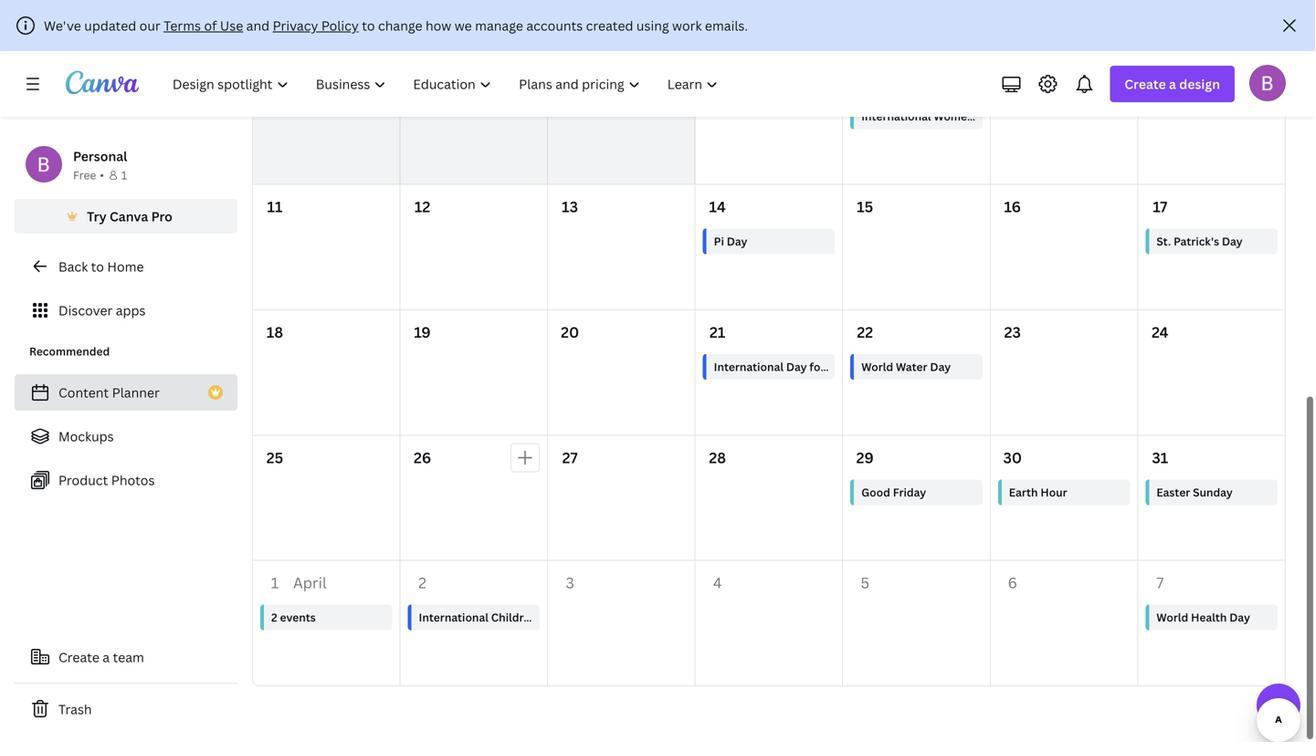 Task type: locate. For each thing, give the bounding box(es) containing it.
use
[[220, 17, 243, 34]]

•
[[100, 168, 104, 183]]

0 horizontal spatial a
[[103, 649, 110, 666]]

try canva pro
[[87, 208, 173, 225]]

emails.
[[705, 17, 748, 34]]

1 vertical spatial create
[[58, 649, 99, 666]]

mockups
[[58, 428, 114, 445]]

day right health
[[1230, 610, 1250, 625]]

a inside dropdown button
[[1169, 75, 1176, 93]]

mockups link
[[15, 418, 237, 455]]

0 horizontal spatial create
[[58, 649, 99, 666]]

create for create a design
[[1125, 75, 1166, 93]]

discover apps link
[[15, 292, 237, 329]]

0 vertical spatial create
[[1125, 75, 1166, 93]]

create a team button
[[15, 639, 237, 676]]

to
[[362, 17, 375, 34], [91, 258, 104, 275]]

women's
[[934, 109, 982, 124]]

international women's day button
[[850, 104, 1005, 129]]

1 horizontal spatial international
[[861, 109, 931, 124]]

0 vertical spatial international
[[861, 109, 931, 124]]

try
[[87, 208, 107, 225]]

day
[[985, 109, 1005, 124], [727, 234, 747, 249], [1222, 234, 1243, 249], [930, 359, 951, 374], [577, 610, 598, 625], [1230, 610, 1250, 625]]

content
[[58, 384, 109, 401]]

to right the back
[[91, 258, 104, 275]]

0 horizontal spatial international
[[419, 610, 489, 625]]

create inside button
[[58, 649, 99, 666]]

day for international women's day
[[985, 109, 1005, 124]]

international for international women's day
[[861, 109, 931, 124]]

1 vertical spatial row
[[253, 436, 1285, 561]]

and
[[246, 17, 270, 34]]

a inside button
[[103, 649, 110, 666]]

1 horizontal spatial world
[[1157, 610, 1188, 625]]

world
[[861, 359, 893, 374], [1157, 610, 1188, 625]]

international children's book day
[[419, 610, 598, 625]]

0 vertical spatial to
[[362, 17, 375, 34]]

good friday button
[[850, 480, 982, 505]]

change
[[378, 17, 422, 34]]

product photos
[[58, 472, 155, 489]]

a
[[1169, 75, 1176, 93], [103, 649, 110, 666]]

1 row from the top
[[253, 185, 1285, 311]]

back
[[58, 258, 88, 275]]

design
[[1179, 75, 1220, 93]]

discover apps
[[58, 302, 146, 319]]

updated
[[84, 17, 136, 34]]

2 row from the top
[[253, 436, 1285, 561]]

world left health
[[1157, 610, 1188, 625]]

world left water
[[861, 359, 893, 374]]

canva
[[110, 208, 148, 225]]

bob builder image
[[1249, 65, 1286, 101]]

personal
[[73, 147, 127, 165]]

using
[[636, 17, 669, 34]]

earth hour
[[1009, 485, 1067, 500]]

earth
[[1009, 485, 1038, 500]]

day right book
[[577, 610, 598, 625]]

world inside april row
[[1157, 610, 1188, 625]]

friday
[[893, 485, 926, 500]]

create for create a team
[[58, 649, 99, 666]]

product
[[58, 472, 108, 489]]

create a team
[[58, 649, 144, 666]]

a left 'design'
[[1169, 75, 1176, 93]]

world for world water day
[[861, 359, 893, 374]]

1 vertical spatial a
[[103, 649, 110, 666]]

international left women's
[[861, 109, 931, 124]]

back to home link
[[15, 248, 237, 285]]

international
[[861, 109, 931, 124], [419, 610, 489, 625]]

we've updated our terms of use and privacy policy to change how we manage accounts created using work emails.
[[44, 17, 748, 34]]

good
[[861, 485, 890, 500]]

world health day
[[1157, 610, 1250, 625]]

day right women's
[[985, 109, 1005, 124]]

product photos link
[[15, 462, 237, 499]]

create
[[1125, 75, 1166, 93], [58, 649, 99, 666]]

1 vertical spatial to
[[91, 258, 104, 275]]

day right patrick's
[[1222, 234, 1243, 249]]

list containing content planner
[[15, 374, 237, 499]]

back to home
[[58, 258, 144, 275]]

good friday
[[861, 485, 926, 500]]

create a design button
[[1110, 66, 1235, 102]]

1 horizontal spatial to
[[362, 17, 375, 34]]

0 vertical spatial world
[[861, 359, 893, 374]]

1 vertical spatial world
[[1157, 610, 1188, 625]]

international inside button
[[419, 610, 489, 625]]

april row
[[253, 561, 1285, 686]]

list
[[15, 374, 237, 499]]

create left 'design'
[[1125, 75, 1166, 93]]

row containing pi day
[[253, 185, 1285, 311]]

0 vertical spatial a
[[1169, 75, 1176, 93]]

photos
[[111, 472, 155, 489]]

book
[[548, 610, 575, 625]]

1 horizontal spatial create
[[1125, 75, 1166, 93]]

0 vertical spatial row
[[253, 185, 1285, 311]]

day inside row
[[985, 109, 1005, 124]]

0 horizontal spatial world
[[861, 359, 893, 374]]

row containing good friday
[[253, 436, 1285, 561]]

day right pi
[[727, 234, 747, 249]]

1 vertical spatial international
[[419, 610, 489, 625]]

world inside row
[[861, 359, 893, 374]]

create inside dropdown button
[[1125, 75, 1166, 93]]

to right the policy
[[362, 17, 375, 34]]

try canva pro button
[[15, 199, 237, 234]]

day right water
[[930, 359, 951, 374]]

day inside row
[[930, 359, 951, 374]]

a left team
[[103, 649, 110, 666]]

sunday
[[1193, 485, 1233, 500]]

create left team
[[58, 649, 99, 666]]

hour
[[1041, 485, 1067, 500]]

1
[[121, 168, 127, 183]]

international inside button
[[861, 109, 931, 124]]

we
[[455, 17, 472, 34]]

world water day button
[[850, 354, 982, 380]]

row
[[253, 185, 1285, 311], [253, 436, 1285, 561]]

1 horizontal spatial a
[[1169, 75, 1176, 93]]

international left children's
[[419, 610, 489, 625]]



Task type: describe. For each thing, give the bounding box(es) containing it.
how
[[426, 17, 451, 34]]

trash link
[[15, 691, 237, 728]]

world water day
[[861, 359, 951, 374]]

our
[[139, 17, 160, 34]]

events
[[280, 610, 316, 625]]

privacy policy link
[[273, 17, 359, 34]]

of
[[204, 17, 217, 34]]

day inside button
[[577, 610, 598, 625]]

international women's day
[[861, 109, 1005, 124]]

discover
[[58, 302, 113, 319]]

day for world water day
[[930, 359, 951, 374]]

planner
[[112, 384, 160, 401]]

work
[[672, 17, 702, 34]]

easter sunday button
[[1146, 480, 1278, 505]]

policy
[[321, 17, 359, 34]]

patrick's
[[1174, 234, 1219, 249]]

easter
[[1157, 485, 1190, 500]]

international for international children's book day
[[419, 610, 489, 625]]

pi day
[[714, 234, 747, 249]]

st. patrick's day button
[[1146, 229, 1278, 255]]

a for design
[[1169, 75, 1176, 93]]

2 events button
[[260, 605, 392, 631]]

0 horizontal spatial to
[[91, 258, 104, 275]]

pi
[[714, 234, 724, 249]]

top level navigation element
[[161, 66, 734, 102]]

health
[[1191, 610, 1227, 625]]

terms
[[164, 17, 201, 34]]

create a design
[[1125, 75, 1220, 93]]

content planner link
[[15, 374, 237, 411]]

day for st. patrick's day
[[1222, 234, 1243, 249]]

world water day row
[[253, 311, 1285, 436]]

st.
[[1157, 234, 1171, 249]]

april
[[293, 573, 327, 593]]

water
[[896, 359, 928, 374]]

day for world health day
[[1230, 610, 1250, 625]]

pi day button
[[703, 229, 835, 255]]

earth hour button
[[998, 480, 1130, 505]]

st. patrick's day
[[1157, 234, 1243, 249]]

world for world health day
[[1157, 610, 1188, 625]]

accounts
[[526, 17, 583, 34]]

trash
[[58, 701, 92, 718]]

recommended
[[29, 344, 110, 359]]

home
[[107, 258, 144, 275]]

we've
[[44, 17, 81, 34]]

free •
[[73, 168, 104, 183]]

2 events
[[271, 610, 316, 625]]

terms of use link
[[164, 17, 243, 34]]

easter sunday
[[1157, 485, 1233, 500]]

children's
[[491, 610, 545, 625]]

2
[[271, 610, 277, 625]]

privacy
[[273, 17, 318, 34]]

apps
[[116, 302, 146, 319]]

team
[[113, 649, 144, 666]]

pro
[[151, 208, 173, 225]]

manage
[[475, 17, 523, 34]]

created
[[586, 17, 633, 34]]

a for team
[[103, 649, 110, 666]]

international children's book day button
[[408, 605, 598, 631]]

world health day button
[[1146, 605, 1278, 631]]

free
[[73, 168, 96, 183]]

international women's day row
[[253, 60, 1285, 185]]

content planner
[[58, 384, 160, 401]]



Task type: vqa. For each thing, say whether or not it's contained in the screenshot.
Uploads button
no



